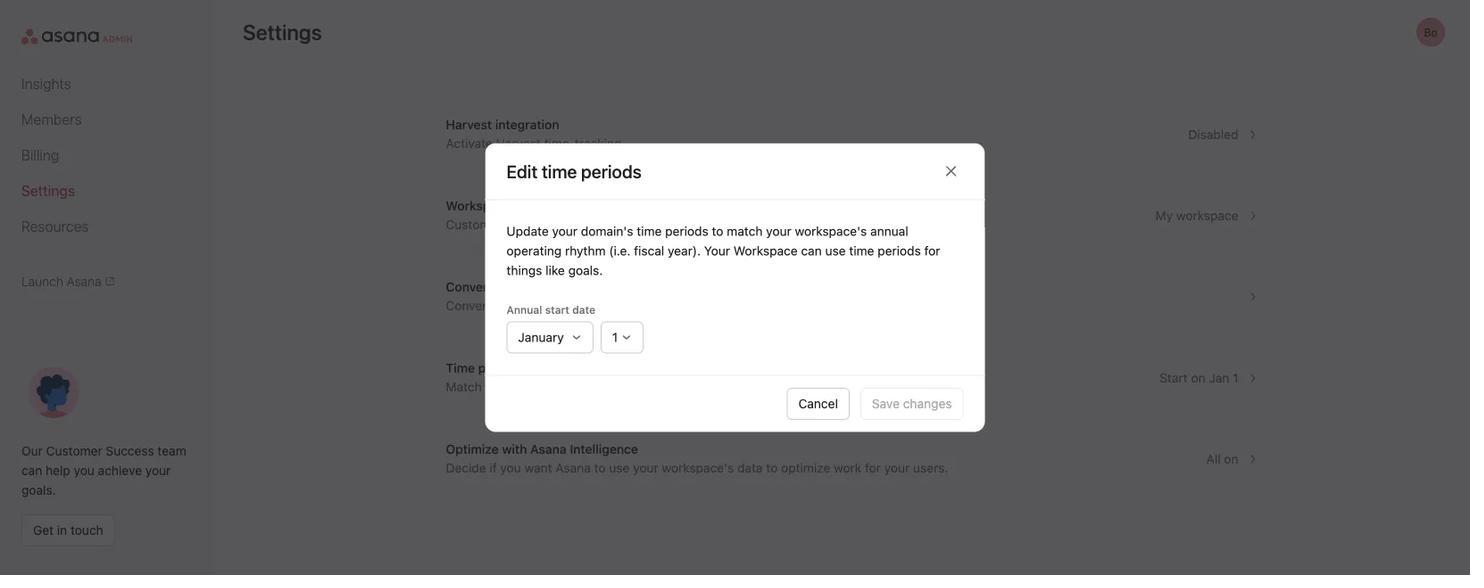 Task type: describe. For each thing, give the bounding box(es) containing it.
our
[[21, 444, 43, 459]]

by
[[549, 217, 563, 232]]

rhythm inside time periods match your workspace's annual operating rhythm (i.e. fiscal year) in asana
[[690, 380, 730, 395]]

members link
[[21, 109, 193, 130]]

insights link
[[21, 73, 193, 95]]

decide
[[446, 461, 486, 476]]

work
[[834, 461, 862, 476]]

operating inside time periods match your workspace's annual operating rhythm (i.e. fiscal year) in asana
[[631, 380, 686, 395]]

resources link
[[21, 216, 193, 238]]

launch asana
[[21, 274, 102, 289]]

convert to organization convert your workspace to an organization
[[446, 280, 693, 313]]

update your domain's time periods to match your workspace's annual operating rhythm (i.e. fiscal year). your workspace can use time periods for things like goals.
[[507, 224, 941, 278]]

0 vertical spatial name
[[515, 199, 548, 213]]

you for want
[[500, 461, 521, 476]]

in inside time periods match your workspace's annual operating rhythm (i.e. fiscal year) in asana
[[825, 380, 835, 395]]

get
[[33, 524, 54, 538]]

my workspace
[[1156, 208, 1239, 223]]

1
[[1233, 371, 1239, 386]]

for inside "optimize with asana intelligence decide if you want asana to use your workspace's data to optimize work for your users."
[[865, 461, 881, 476]]

launch
[[21, 274, 63, 289]]

get in touch button
[[21, 515, 115, 547]]

users.
[[913, 461, 948, 476]]

success
[[106, 444, 154, 459]]

january button
[[507, 322, 594, 354]]

to right the data
[[766, 461, 778, 476]]

integration
[[495, 117, 560, 132]]

data
[[738, 461, 763, 476]]

to inside update your domain's time periods to match your workspace's annual operating rhythm (i.e. fiscal year). your workspace can use time periods for things like goals.
[[712, 224, 724, 239]]

asana right launch
[[67, 274, 102, 289]]

activate
[[446, 136, 493, 151]]

insights
[[21, 75, 71, 92]]

close this dialog image
[[944, 164, 959, 179]]

start
[[545, 304, 570, 317]]

january
[[518, 330, 564, 345]]

you for achieve
[[74, 464, 95, 479]]

all
[[1207, 452, 1221, 467]]

time periods match your workspace's annual operating rhythm (i.e. fiscal year) in asana
[[446, 361, 874, 395]]

workspace inside "workspace name customize asana by changing the workspace's name"
[[446, 199, 512, 213]]

annual start date
[[507, 304, 596, 317]]

customize
[[446, 217, 507, 232]]

customer
[[46, 444, 102, 459]]

optimize
[[446, 442, 499, 457]]

save changes
[[872, 397, 952, 412]]

workspace inside convert to organization convert your workspace to an organization
[[524, 299, 586, 313]]

achieve
[[98, 464, 142, 479]]

year).
[[668, 244, 701, 258]]

touch
[[71, 524, 103, 538]]

domain's
[[581, 224, 634, 239]]

billing
[[21, 147, 59, 164]]

0 vertical spatial time
[[637, 224, 662, 239]]

1 horizontal spatial periods
[[665, 224, 709, 239]]

members
[[21, 111, 82, 128]]

2 convert from the top
[[446, 299, 492, 313]]

annual inside update your domain's time periods to match your workspace's annual operating rhythm (i.e. fiscal year). your workspace can use time periods for things like goals.
[[871, 224, 909, 239]]

0 horizontal spatial harvest
[[446, 117, 492, 132]]

launch asana link
[[21, 274, 193, 289]]

edit
[[507, 161, 538, 182]]

get in touch
[[33, 524, 103, 538]]

my
[[1156, 208, 1173, 223]]

billing link
[[21, 145, 193, 166]]

workspace's inside update your domain's time periods to match your workspace's annual operating rhythm (i.e. fiscal year). your workspace can use time periods for things like goals.
[[795, 224, 867, 239]]

our customer success team can help you achieve your goals.
[[21, 444, 186, 498]]

annual inside time periods match your workspace's annual operating rhythm (i.e. fiscal year) in asana
[[590, 380, 628, 395]]

1 horizontal spatial time
[[849, 244, 875, 258]]

asana up want
[[530, 442, 567, 457]]

(i.e. inside time periods match your workspace's annual operating rhythm (i.e. fiscal year) in asana
[[734, 380, 755, 395]]

save changes button
[[861, 388, 964, 421]]

to left an at left bottom
[[589, 299, 601, 313]]

edit time periods
[[507, 161, 642, 182]]

start
[[1160, 371, 1188, 386]]

asana right want
[[556, 461, 591, 476]]

rhythm inside update your domain's time periods to match your workspace's annual operating rhythm (i.e. fiscal year). your workspace can use time periods for things like goals.
[[565, 244, 606, 258]]

operating inside update your domain's time periods to match your workspace's annual operating rhythm (i.e. fiscal year). your workspace can use time periods for things like goals.
[[507, 244, 562, 258]]

time
[[446, 361, 475, 376]]

changing
[[566, 217, 619, 232]]

with
[[502, 442, 527, 457]]

time-
[[544, 136, 575, 151]]

your inside time periods match your workspace's annual operating rhythm (i.e. fiscal year) in asana
[[485, 380, 511, 395]]



Task type: locate. For each thing, give the bounding box(es) containing it.
1 horizontal spatial name
[[720, 217, 752, 232]]

1 vertical spatial in
[[57, 524, 67, 538]]

1 horizontal spatial for
[[925, 244, 941, 258]]

date
[[573, 304, 596, 317]]

things
[[507, 263, 542, 278]]

1 horizontal spatial use
[[825, 244, 846, 258]]

organization down like
[[511, 280, 585, 295]]

name up your at the left
[[720, 217, 752, 232]]

1 horizontal spatial annual
[[871, 224, 909, 239]]

1 horizontal spatial operating
[[631, 380, 686, 395]]

(i.e. down domain's
[[609, 244, 631, 258]]

0 vertical spatial annual
[[871, 224, 909, 239]]

organization right an at left bottom
[[622, 299, 693, 313]]

1 vertical spatial organization
[[622, 299, 693, 313]]

to down things
[[496, 280, 508, 295]]

2 horizontal spatial periods
[[878, 244, 921, 258]]

1 vertical spatial annual
[[590, 380, 628, 395]]

goals. inside update your domain's time periods to match your workspace's annual operating rhythm (i.e. fiscal year). your workspace can use time periods for things like goals.
[[568, 263, 603, 278]]

0 vertical spatial can
[[801, 244, 822, 258]]

0 vertical spatial periods
[[665, 224, 709, 239]]

annual
[[507, 304, 542, 317]]

jan
[[1209, 371, 1230, 386]]

(i.e. inside update your domain's time periods to match your workspace's annual operating rhythm (i.e. fiscal year). your workspace can use time periods for things like goals.
[[609, 244, 631, 258]]

annual
[[871, 224, 909, 239], [590, 380, 628, 395]]

workspace's
[[645, 217, 717, 232], [795, 224, 867, 239], [514, 380, 586, 395], [662, 461, 734, 476]]

1 vertical spatial goals.
[[21, 484, 56, 498]]

0 vertical spatial harvest
[[446, 117, 492, 132]]

0 vertical spatial rhythm
[[565, 244, 606, 258]]

0 horizontal spatial you
[[74, 464, 95, 479]]

harvest down integration
[[496, 136, 541, 151]]

0 vertical spatial use
[[825, 244, 846, 258]]

optimize with asana intelligence decide if you want asana to use your workspace's data to optimize work for your users.
[[446, 442, 948, 476]]

settings
[[243, 20, 322, 45], [21, 183, 75, 200]]

convert down customize
[[446, 280, 493, 295]]

workspace down match
[[734, 244, 798, 258]]

1 convert from the top
[[446, 280, 493, 295]]

asana inside time periods match your workspace's annual operating rhythm (i.e. fiscal year) in asana
[[839, 380, 874, 395]]

2 vertical spatial periods
[[478, 361, 523, 376]]

1 vertical spatial (i.e.
[[734, 380, 755, 395]]

0 vertical spatial settings
[[243, 20, 322, 45]]

fiscal inside update your domain's time periods to match your workspace's annual operating rhythm (i.e. fiscal year). your workspace can use time periods for things like goals.
[[634, 244, 665, 258]]

0 horizontal spatial settings
[[21, 183, 75, 200]]

0 horizontal spatial rhythm
[[565, 244, 606, 258]]

1 horizontal spatial fiscal
[[758, 380, 789, 395]]

0 horizontal spatial workspace
[[446, 199, 512, 213]]

0 horizontal spatial (i.e.
[[609, 244, 631, 258]]

update
[[507, 224, 549, 239]]

you
[[500, 461, 521, 476], [74, 464, 95, 479]]

0 horizontal spatial in
[[57, 524, 67, 538]]

on
[[1192, 371, 1206, 386], [1224, 452, 1239, 467]]

1 horizontal spatial in
[[825, 380, 835, 395]]

tracking
[[575, 136, 622, 151]]

workspace's down january dropdown button
[[514, 380, 586, 395]]

workspace inside update your domain's time periods to match your workspace's annual operating rhythm (i.e. fiscal year). your workspace can use time periods for things like goals.
[[734, 244, 798, 258]]

0 vertical spatial workspace
[[1177, 208, 1239, 223]]

1 vertical spatial workspace
[[734, 244, 798, 258]]

rhythm up "optimize with asana intelligence decide if you want asana to use your workspace's data to optimize work for your users."
[[690, 380, 730, 395]]

1 horizontal spatial harvest
[[496, 136, 541, 151]]

you down customer
[[74, 464, 95, 479]]

your
[[552, 224, 578, 239], [766, 224, 792, 239], [495, 299, 520, 313], [485, 380, 511, 395], [633, 461, 659, 476], [885, 461, 910, 476], [145, 464, 171, 479]]

cancel
[[799, 397, 838, 412]]

1 vertical spatial harvest
[[496, 136, 541, 151]]

workspace's up 'year).'
[[645, 217, 717, 232]]

harvest up activate
[[446, 117, 492, 132]]

1 horizontal spatial on
[[1224, 452, 1239, 467]]

harvest integration activate harvest time-tracking
[[446, 117, 622, 151]]

0 horizontal spatial for
[[865, 461, 881, 476]]

intelligence
[[570, 442, 638, 457]]

your
[[704, 244, 730, 258]]

fiscal inside time periods match your workspace's annual operating rhythm (i.e. fiscal year) in asana
[[758, 380, 789, 395]]

0 vertical spatial goals.
[[568, 263, 603, 278]]

1 horizontal spatial workspace
[[734, 244, 798, 258]]

1 horizontal spatial rhythm
[[690, 380, 730, 395]]

to
[[712, 224, 724, 239], [496, 280, 508, 295], [589, 299, 601, 313], [594, 461, 606, 476], [766, 461, 778, 476]]

resources
[[21, 218, 89, 235]]

on left jan
[[1192, 371, 1206, 386]]

match
[[727, 224, 763, 239]]

workspace
[[446, 199, 512, 213], [734, 244, 798, 258]]

0 vertical spatial organization
[[511, 280, 585, 295]]

rhythm down changing
[[565, 244, 606, 258]]

1 horizontal spatial workspace
[[1177, 208, 1239, 223]]

1 horizontal spatial settings
[[243, 20, 322, 45]]

operating up "optimize with asana intelligence decide if you want asana to use your workspace's data to optimize work for your users."
[[631, 380, 686, 395]]

in up 'cancel' on the bottom right of page
[[825, 380, 835, 395]]

harvest
[[446, 117, 492, 132], [496, 136, 541, 151]]

workspace name customize asana by changing the workspace's name
[[446, 199, 752, 232]]

your inside our customer success team can help you achieve your goals.
[[145, 464, 171, 479]]

0 horizontal spatial workspace
[[524, 299, 586, 313]]

if
[[490, 461, 497, 476]]

asana up save
[[839, 380, 874, 395]]

cancel button
[[787, 388, 850, 421]]

asana
[[510, 217, 546, 232], [67, 274, 102, 289], [839, 380, 874, 395], [530, 442, 567, 457], [556, 461, 591, 476]]

disabled
[[1189, 127, 1239, 142]]

you inside our customer success team can help you achieve your goals.
[[74, 464, 95, 479]]

convert left the annual
[[446, 299, 492, 313]]

in
[[825, 380, 835, 395], [57, 524, 67, 538]]

0 vertical spatial operating
[[507, 244, 562, 258]]

0 horizontal spatial name
[[515, 199, 548, 213]]

1 horizontal spatial you
[[500, 461, 521, 476]]

0 vertical spatial on
[[1192, 371, 1206, 386]]

match
[[446, 380, 482, 395]]

for
[[925, 244, 941, 258], [865, 461, 881, 476]]

1 vertical spatial on
[[1224, 452, 1239, 467]]

0 horizontal spatial time
[[637, 224, 662, 239]]

1 vertical spatial use
[[609, 461, 630, 476]]

asana inside "workspace name customize asana by changing the workspace's name"
[[510, 217, 546, 232]]

can inside our customer success team can help you achieve your goals.
[[21, 464, 42, 479]]

your inside convert to organization convert your workspace to an organization
[[495, 299, 520, 313]]

you right if at left bottom
[[500, 461, 521, 476]]

use inside "optimize with asana intelligence decide if you want asana to use your workspace's data to optimize work for your users."
[[609, 461, 630, 476]]

name up update
[[515, 199, 548, 213]]

fiscal down the
[[634, 244, 665, 258]]

team
[[158, 444, 186, 459]]

workspace's inside time periods match your workspace's annual operating rhythm (i.e. fiscal year) in asana
[[514, 380, 586, 395]]

0 horizontal spatial use
[[609, 461, 630, 476]]

goals. down the help
[[21, 484, 56, 498]]

rhythm
[[565, 244, 606, 258], [690, 380, 730, 395]]

0 horizontal spatial can
[[21, 464, 42, 479]]

can inside update your domain's time periods to match your workspace's annual operating rhythm (i.e. fiscal year). your workspace can use time periods for things like goals.
[[801, 244, 822, 258]]

0 horizontal spatial fiscal
[[634, 244, 665, 258]]

save
[[872, 397, 900, 412]]

0 horizontal spatial organization
[[511, 280, 585, 295]]

1 vertical spatial operating
[[631, 380, 686, 395]]

in inside button
[[57, 524, 67, 538]]

workspace's right match
[[795, 224, 867, 239]]

0 horizontal spatial annual
[[590, 380, 628, 395]]

asana left by
[[510, 217, 546, 232]]

workspace's inside "workspace name customize asana by changing the workspace's name"
[[645, 217, 717, 232]]

operating down update
[[507, 244, 562, 258]]

1 vertical spatial name
[[720, 217, 752, 232]]

to down intelligence
[[594, 461, 606, 476]]

1 vertical spatial fiscal
[[758, 380, 789, 395]]

1 vertical spatial time
[[849, 244, 875, 258]]

1 horizontal spatial goals.
[[568, 263, 603, 278]]

convert
[[446, 280, 493, 295], [446, 299, 492, 313]]

0 vertical spatial fiscal
[[634, 244, 665, 258]]

fiscal
[[634, 244, 665, 258], [758, 380, 789, 395]]

(i.e. left year)
[[734, 380, 755, 395]]

1 vertical spatial for
[[865, 461, 881, 476]]

periods
[[665, 224, 709, 239], [878, 244, 921, 258], [478, 361, 523, 376]]

periods inside time periods match your workspace's annual operating rhythm (i.e. fiscal year) in asana
[[478, 361, 523, 376]]

bo
[[1425, 26, 1438, 38]]

(i.e.
[[609, 244, 631, 258], [734, 380, 755, 395]]

workspace
[[1177, 208, 1239, 223], [524, 299, 586, 313]]

0 horizontal spatial on
[[1192, 371, 1206, 386]]

fiscal left year)
[[758, 380, 789, 395]]

1 vertical spatial settings
[[21, 183, 75, 200]]

can
[[801, 244, 822, 258], [21, 464, 42, 479]]

1 vertical spatial can
[[21, 464, 42, 479]]

you inside "optimize with asana intelligence decide if you want asana to use your workspace's data to optimize work for your users."
[[500, 461, 521, 476]]

goals. right like
[[568, 263, 603, 278]]

edit time periods dialog
[[485, 143, 985, 433]]

on for all
[[1224, 452, 1239, 467]]

1 horizontal spatial (i.e.
[[734, 380, 755, 395]]

0 horizontal spatial periods
[[478, 361, 523, 376]]

1 vertical spatial convert
[[446, 299, 492, 313]]

on right all
[[1224, 452, 1239, 467]]

0 vertical spatial for
[[925, 244, 941, 258]]

1 horizontal spatial organization
[[622, 299, 693, 313]]

to up your at the left
[[712, 224, 724, 239]]

like
[[546, 263, 565, 278]]

all on
[[1207, 452, 1239, 467]]

help
[[46, 464, 70, 479]]

on for start
[[1192, 371, 1206, 386]]

settings link
[[21, 180, 193, 202]]

0 vertical spatial (i.e.
[[609, 244, 631, 258]]

the
[[623, 217, 641, 232]]

1 vertical spatial rhythm
[[690, 380, 730, 395]]

year)
[[792, 380, 822, 395]]

0 vertical spatial convert
[[446, 280, 493, 295]]

changes
[[903, 397, 952, 412]]

0 vertical spatial in
[[825, 380, 835, 395]]

time periods
[[542, 161, 642, 182]]

1 vertical spatial periods
[[878, 244, 921, 258]]

use
[[825, 244, 846, 258], [609, 461, 630, 476]]

name
[[515, 199, 548, 213], [720, 217, 752, 232]]

goals. inside our customer success team can help you achieve your goals.
[[21, 484, 56, 498]]

use inside update your domain's time periods to match your workspace's annual operating rhythm (i.e. fiscal year). your workspace can use time periods for things like goals.
[[825, 244, 846, 258]]

workspace up customize
[[446, 199, 512, 213]]

in right get
[[57, 524, 67, 538]]

1 vertical spatial workspace
[[524, 299, 586, 313]]

1 horizontal spatial can
[[801, 244, 822, 258]]

0 horizontal spatial goals.
[[21, 484, 56, 498]]

start on jan 1
[[1160, 371, 1239, 386]]

0 vertical spatial workspace
[[446, 199, 512, 213]]

an
[[604, 299, 618, 313]]

time
[[637, 224, 662, 239], [849, 244, 875, 258]]

for inside update your domain's time periods to match your workspace's annual operating rhythm (i.e. fiscal year). your workspace can use time periods for things like goals.
[[925, 244, 941, 258]]

workspace's left the data
[[662, 461, 734, 476]]

0 horizontal spatial operating
[[507, 244, 562, 258]]

operating
[[507, 244, 562, 258], [631, 380, 686, 395]]

workspace's inside "optimize with asana intelligence decide if you want asana to use your workspace's data to optimize work for your users."
[[662, 461, 734, 476]]

optimize
[[781, 461, 831, 476]]

want
[[525, 461, 552, 476]]



Task type: vqa. For each thing, say whether or not it's contained in the screenshot.
leftmost the 'time'
yes



